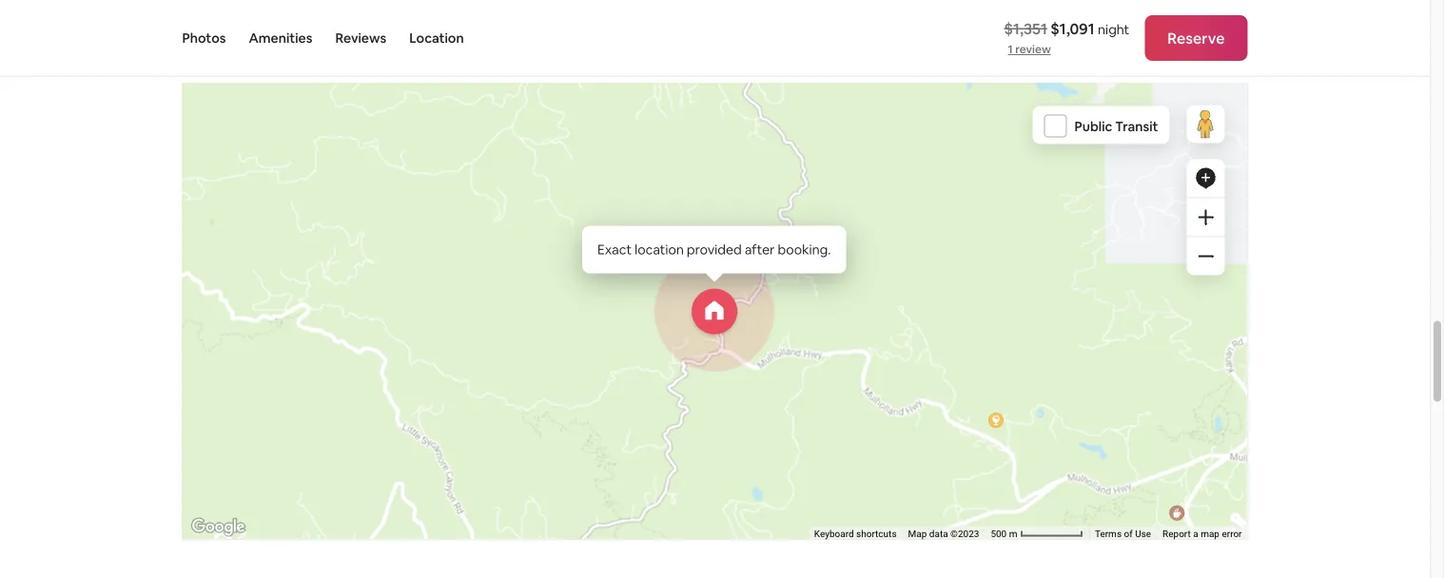 Task type: describe. For each thing, give the bounding box(es) containing it.
night
[[1098, 20, 1130, 38]]

1 review button
[[1009, 42, 1052, 57]]

photos button
[[182, 0, 226, 76]]

zoom out image
[[1199, 249, 1214, 264]]

drag pegman onto the map to open street view image
[[1187, 105, 1225, 143]]

$1,091
[[1051, 19, 1095, 38]]

location button
[[410, 0, 464, 76]]

add a place to the map image
[[1195, 167, 1218, 190]]

public
[[1075, 117, 1113, 134]]

reviews button
[[336, 0, 387, 76]]

shortcuts
[[857, 528, 897, 540]]

report a map error
[[1163, 528, 1243, 540]]

report
[[1163, 528, 1191, 540]]

$1,351 $1,091 night 1 review
[[1005, 19, 1130, 57]]

terms
[[1096, 528, 1122, 540]]

report a map error link
[[1163, 528, 1243, 540]]

data
[[930, 528, 949, 540]]

500 m button
[[986, 527, 1090, 541]]

©2023
[[951, 528, 980, 540]]

photos
[[182, 30, 226, 47]]

location
[[410, 30, 464, 47]]

terms of use
[[1096, 528, 1152, 540]]

keyboard
[[815, 528, 854, 540]]

map
[[909, 528, 927, 540]]

error
[[1223, 528, 1243, 540]]

transit
[[1116, 117, 1159, 134]]

states
[[359, 41, 403, 60]]



Task type: vqa. For each thing, say whether or not it's contained in the screenshot.
Nov
no



Task type: locate. For each thing, give the bounding box(es) containing it.
500 m
[[991, 528, 1020, 540]]

google image
[[187, 515, 250, 540]]

public transit
[[1075, 117, 1159, 134]]

map
[[1201, 528, 1220, 540]]

amenities
[[249, 30, 313, 47]]

reviews
[[336, 30, 387, 47]]

m
[[1010, 528, 1018, 540]]

united
[[308, 41, 355, 60]]

your stay location, map pin image
[[692, 289, 738, 334]]

reserve button
[[1145, 15, 1248, 61]]

$1,351
[[1005, 19, 1048, 38]]

malibu, california, united states
[[182, 41, 403, 60]]

keyboard shortcuts
[[815, 528, 897, 540]]

terms of use link
[[1096, 528, 1152, 540]]

malibu,
[[182, 41, 231, 60]]

a
[[1194, 528, 1199, 540]]

review
[[1016, 42, 1052, 57]]

use
[[1136, 528, 1152, 540]]

1
[[1009, 42, 1013, 57]]

california,
[[235, 41, 305, 60]]

zoom in image
[[1199, 210, 1214, 225]]

amenities button
[[249, 0, 313, 76]]

keyboard shortcuts button
[[815, 527, 897, 541]]

google map
showing 2 points of interest. region
[[82, 69, 1301, 556]]

map data ©2023
[[909, 528, 980, 540]]

500
[[991, 528, 1007, 540]]

of
[[1125, 528, 1133, 540]]

reserve
[[1168, 28, 1225, 48]]



